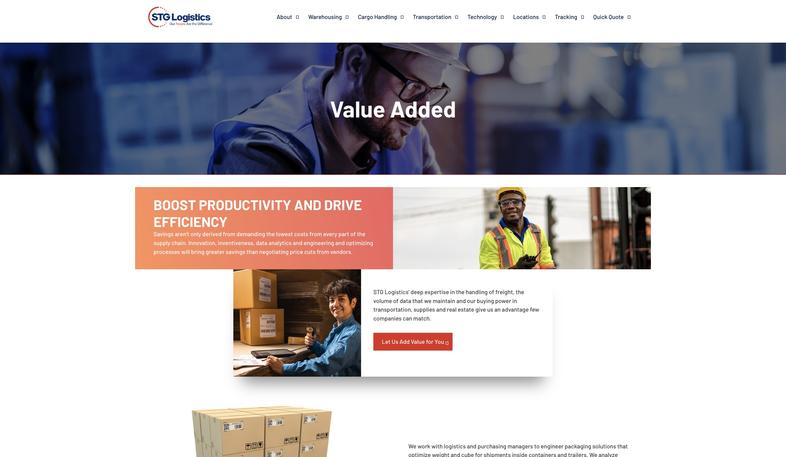 Task type: describe. For each thing, give the bounding box(es) containing it.
maintain
[[433, 297, 455, 304]]

boost productivity and drive efficiency savings aren't only derived from demanding the lowest costs from every part of the supply chain. innovation, inventiveness, data analytics and engineering and optimizing processes will bring greater savings than negotiating price cuts from vendors.
[[154, 196, 373, 255]]

and down maintain
[[436, 306, 446, 313]]

the up the analytics
[[266, 231, 275, 238]]

supply
[[154, 240, 170, 247]]

freight,
[[495, 289, 515, 296]]

locations
[[513, 13, 539, 20]]

give
[[475, 306, 486, 313]]

and up the cube
[[467, 443, 476, 450]]

0 vertical spatial value
[[330, 95, 385, 122]]

engineering
[[304, 240, 334, 247]]

logistics
[[444, 443, 466, 450]]

few
[[530, 306, 539, 313]]

stg
[[373, 289, 384, 296]]

1 vertical spatial of
[[489, 289, 494, 296]]

cargo handling
[[358, 13, 397, 20]]

volume
[[373, 297, 392, 304]]

and down engineer on the bottom of the page
[[557, 452, 567, 458]]

and up "estate"
[[456, 297, 466, 304]]

processes
[[154, 248, 180, 255]]

logistics'
[[385, 289, 409, 296]]

about link
[[277, 13, 308, 21]]

real
[[447, 306, 457, 313]]

expertise
[[425, 289, 449, 296]]

purchasing
[[478, 443, 506, 450]]

productivity
[[199, 196, 291, 213]]

deep
[[411, 289, 423, 296]]

match.
[[413, 315, 431, 322]]

weight
[[432, 452, 450, 458]]

an
[[494, 306, 501, 313]]

technology link
[[468, 13, 513, 21]]

cargo handling link
[[358, 13, 413, 21]]

of inside "boost productivity and drive efficiency savings aren't only derived from demanding the lowest costs from every part of the supply chain. innovation, inventiveness, data analytics and engineering and optimizing processes will bring greater savings than negotiating price cuts from vendors."
[[350, 231, 356, 238]]

power
[[495, 297, 511, 304]]

inventiveness,
[[218, 240, 255, 247]]

you
[[435, 338, 444, 345]]

warehousing
[[308, 13, 342, 20]]

analytics
[[269, 240, 292, 247]]

cuts
[[304, 248, 316, 255]]

optimize
[[408, 452, 431, 458]]

trailers.
[[568, 452, 588, 458]]

cargo
[[358, 13, 373, 20]]

1 horizontal spatial in
[[512, 297, 517, 304]]

negotiating
[[259, 248, 289, 255]]

quick
[[593, 13, 608, 20]]

every
[[323, 231, 337, 238]]

can
[[403, 315, 412, 322]]

handling
[[466, 289, 488, 296]]

tracking
[[555, 13, 577, 20]]

demanding
[[236, 231, 265, 238]]

advantage
[[502, 306, 529, 313]]

from up engineering
[[310, 231, 322, 238]]

value added
[[330, 95, 456, 122]]

from up inventiveness,
[[223, 231, 235, 238]]

0 vertical spatial for
[[426, 338, 433, 345]]

derived
[[202, 231, 222, 238]]

only
[[191, 231, 201, 238]]

with
[[432, 443, 443, 450]]

boost
[[154, 196, 196, 213]]

and up costs
[[294, 196, 321, 213]]

us
[[392, 338, 398, 345]]

we
[[424, 297, 432, 304]]

tracking link
[[555, 13, 593, 21]]

and down logistics
[[451, 452, 460, 458]]

costs
[[294, 231, 308, 238]]

greater
[[206, 248, 225, 255]]

1 horizontal spatial we
[[589, 452, 597, 458]]

that inside we work with logistics and purchasing managers to engineer packaging solutions that optimize weight and cube for shipments inside containers and trailers. we analyz
[[617, 443, 628, 450]]

0 vertical spatial in
[[450, 289, 455, 296]]

optimizing
[[346, 240, 373, 247]]

supplies
[[414, 306, 435, 313]]

boxes on a pallet. image
[[147, 402, 378, 458]]

engineer
[[541, 443, 564, 450]]

shipments
[[484, 452, 511, 458]]

warehousing link
[[308, 13, 358, 21]]



Task type: vqa. For each thing, say whether or not it's contained in the screenshot.
that within 'We work with logistics and purchasing managers to engineer packaging solutions that optimize weight and cube for shipments inside containers and trailers. We analyz'
yes



Task type: locate. For each thing, give the bounding box(es) containing it.
data inside stg logistics' deep expertise in the handling of freight, the volume of data that we maintain and our buying power in transportation, supplies and real estate give us an advantage few companies can match.
[[400, 297, 411, 304]]

vendors.
[[330, 248, 353, 255]]

add
[[400, 338, 410, 345]]

and up price
[[293, 240, 302, 247]]

data down logistics'
[[400, 297, 411, 304]]

of
[[350, 231, 356, 238], [489, 289, 494, 296], [393, 297, 399, 304]]

1 vertical spatial that
[[617, 443, 628, 450]]

0 horizontal spatial we
[[408, 443, 416, 450]]

to
[[534, 443, 540, 450]]

data
[[256, 240, 267, 247], [400, 297, 411, 304]]

data inside "boost productivity and drive efficiency savings aren't only derived from demanding the lowest costs from every part of the supply chain. innovation, inventiveness, data analytics and engineering and optimizing processes will bring greater savings than negotiating price cuts from vendors."
[[256, 240, 267, 247]]

let
[[382, 338, 391, 345]]

0 horizontal spatial data
[[256, 240, 267, 247]]

our
[[467, 297, 476, 304]]

efficiency
[[154, 213, 228, 230]]

2 horizontal spatial of
[[489, 289, 494, 296]]

us
[[487, 306, 493, 313]]

transportation,
[[373, 306, 412, 313]]

0 vertical spatial data
[[256, 240, 267, 247]]

handling
[[374, 13, 397, 20]]

price
[[290, 248, 303, 255]]

that down deep
[[412, 297, 423, 304]]

1 horizontal spatial value
[[411, 338, 425, 345]]

savings
[[226, 248, 245, 255]]

the right freight, at right bottom
[[516, 289, 524, 296]]

aren't
[[175, 231, 189, 238]]

1 horizontal spatial of
[[393, 297, 399, 304]]

about
[[277, 13, 292, 20]]

locations link
[[513, 13, 555, 21]]

0 horizontal spatial that
[[412, 297, 423, 304]]

transportation link
[[413, 13, 468, 21]]

bring
[[191, 248, 204, 255]]

and up vendors.
[[335, 240, 345, 247]]

we down solutions on the bottom of the page
[[589, 452, 597, 458]]

quick quote link
[[593, 13, 640, 21]]

for
[[426, 338, 433, 345], [475, 452, 483, 458]]

1 horizontal spatial for
[[475, 452, 483, 458]]

managers
[[508, 443, 533, 450]]

cube
[[461, 452, 474, 458]]

1 horizontal spatial that
[[617, 443, 628, 450]]

1 vertical spatial we
[[589, 452, 597, 458]]

of up buying
[[489, 289, 494, 296]]

let us add value for you link
[[373, 333, 453, 351]]

we
[[408, 443, 416, 450], [589, 452, 597, 458]]

from down engineering
[[317, 248, 329, 255]]

packaging
[[565, 443, 591, 450]]

stg logistics' deep expertise in the handling of freight, the volume of data that we maintain and our buying power in transportation, supplies and real estate give us an advantage few companies can match.
[[373, 289, 539, 322]]

part
[[338, 231, 349, 238]]

we work with logistics and purchasing managers to engineer packaging solutions that optimize weight and cube for shipments inside containers and trailers. we analyz
[[408, 443, 637, 458]]

chain.
[[172, 240, 187, 247]]

savings
[[154, 231, 174, 238]]

solutions
[[592, 443, 616, 450]]

that right solutions on the bottom of the page
[[617, 443, 628, 450]]

0 vertical spatial of
[[350, 231, 356, 238]]

will
[[181, 248, 190, 255]]

0 horizontal spatial of
[[350, 231, 356, 238]]

transportation
[[413, 13, 451, 20]]

of right part
[[350, 231, 356, 238]]

that inside stg logistics' deep expertise in the handling of freight, the volume of data that we maintain and our buying power in transportation, supplies and real estate give us an advantage few companies can match.
[[412, 297, 423, 304]]

0 horizontal spatial value
[[330, 95, 385, 122]]

and
[[294, 196, 321, 213], [293, 240, 302, 247], [335, 240, 345, 247], [456, 297, 466, 304], [436, 306, 446, 313], [467, 443, 476, 450], [451, 452, 460, 458], [557, 452, 567, 458]]

quick quote
[[593, 13, 624, 20]]

0 horizontal spatial in
[[450, 289, 455, 296]]

drive
[[324, 196, 362, 213]]

inside
[[512, 452, 528, 458]]

1 vertical spatial in
[[512, 297, 517, 304]]

1 vertical spatial value
[[411, 338, 425, 345]]

stg usa image
[[146, 0, 214, 36]]

of down logistics'
[[393, 297, 399, 304]]

1 vertical spatial for
[[475, 452, 483, 458]]

in up maintain
[[450, 289, 455, 296]]

the left handling
[[456, 289, 465, 296]]

quote
[[609, 13, 624, 20]]

in up advantage
[[512, 297, 517, 304]]

innovation,
[[188, 240, 217, 247]]

than
[[246, 248, 258, 255]]

2 vertical spatial of
[[393, 297, 399, 304]]

buying
[[477, 297, 494, 304]]

in
[[450, 289, 455, 296], [512, 297, 517, 304]]

lowest
[[276, 231, 293, 238]]

the
[[266, 231, 275, 238], [357, 231, 365, 238], [456, 289, 465, 296], [516, 289, 524, 296]]

work
[[418, 443, 430, 450]]

0 vertical spatial we
[[408, 443, 416, 450]]

we up 'optimize'
[[408, 443, 416, 450]]

companies
[[373, 315, 402, 322]]

value inside let us add value for you link
[[411, 338, 425, 345]]

data up than at the bottom of the page
[[256, 240, 267, 247]]

for left you
[[426, 338, 433, 345]]

technology
[[468, 13, 497, 20]]

value
[[330, 95, 385, 122], [411, 338, 425, 345]]

0 horizontal spatial for
[[426, 338, 433, 345]]

for inside we work with logistics and purchasing managers to engineer packaging solutions that optimize weight and cube for shipments inside containers and trailers. we analyz
[[475, 452, 483, 458]]

1 vertical spatial data
[[400, 297, 411, 304]]

the up the optimizing
[[357, 231, 365, 238]]

1 horizontal spatial data
[[400, 297, 411, 304]]

0 vertical spatial that
[[412, 297, 423, 304]]

containers
[[529, 452, 556, 458]]

added
[[390, 95, 456, 122]]

estate
[[458, 306, 474, 313]]

for right the cube
[[475, 452, 483, 458]]

let us add value for you
[[382, 338, 444, 345]]



